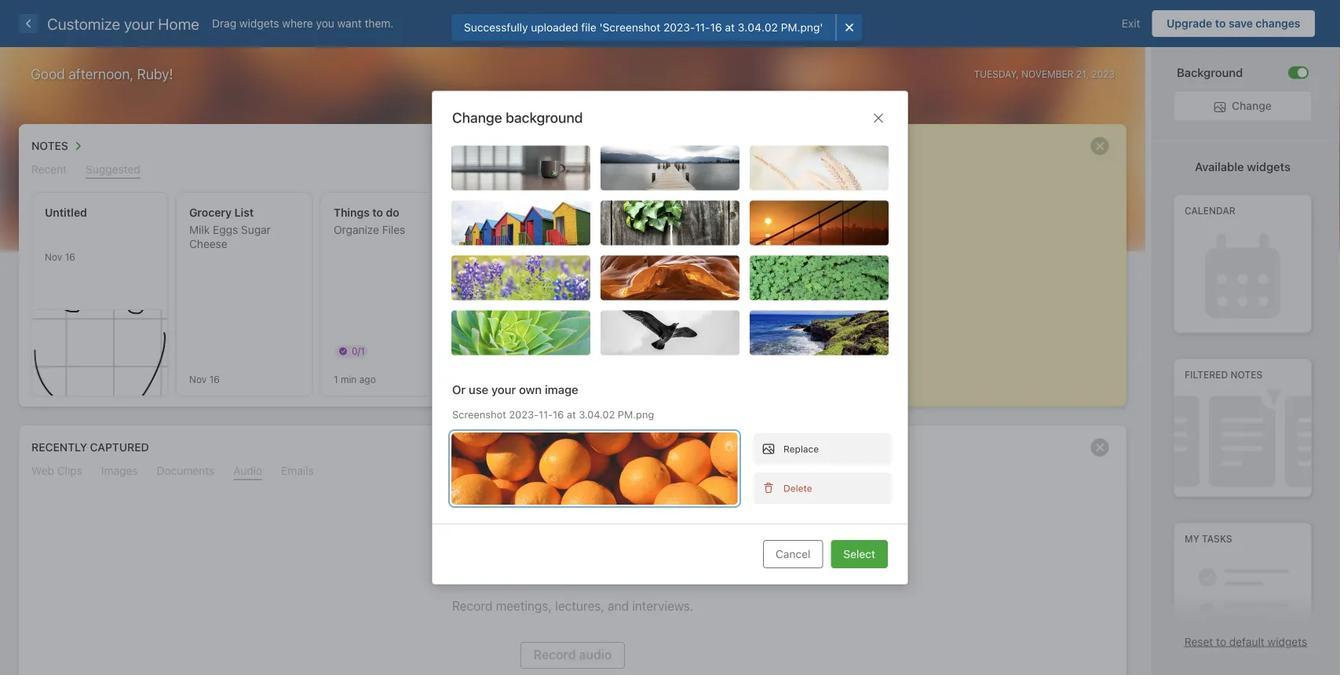 Task type: locate. For each thing, give the bounding box(es) containing it.
2023-
[[664, 21, 695, 34], [509, 409, 539, 420]]

0 vertical spatial 11-
[[695, 21, 710, 34]]

your right use
[[492, 383, 516, 396]]

cancel button
[[763, 540, 823, 568]]

delete
[[784, 483, 813, 494]]

good
[[31, 66, 65, 82]]

successfully uploaded file 'screenshot 2023-11-16 at 3.04.02 pm.png'
[[464, 21, 823, 34]]

pm.png
[[618, 409, 654, 420]]

scratch pad
[[784, 140, 860, 153]]

to for reset
[[1217, 635, 1227, 648]]

scratch pad button
[[784, 136, 860, 156]]

successfully
[[464, 21, 528, 34]]

1 vertical spatial 3.04.02
[[579, 409, 615, 420]]

0 vertical spatial remove image
[[1085, 130, 1116, 162]]

to
[[1216, 17, 1226, 30], [1217, 635, 1227, 648]]

11- down own
[[539, 409, 553, 420]]

customize your home
[[47, 14, 199, 33]]

ruby!
[[137, 66, 173, 82]]

upgrade
[[1167, 17, 1213, 30]]

1 vertical spatial widgets
[[1248, 160, 1291, 173]]

your
[[124, 14, 154, 33], [492, 383, 516, 396]]

select
[[844, 548, 876, 561]]

11- right 'screenshot
[[695, 21, 710, 34]]

calendar
[[1185, 205, 1236, 216]]

home
[[158, 14, 199, 33]]

0 horizontal spatial 16
[[553, 409, 564, 420]]

remove image
[[1085, 130, 1116, 162], [1085, 432, 1116, 463]]

0 horizontal spatial 2023-
[[509, 409, 539, 420]]

3.04.02 left pm.png'
[[738, 21, 778, 34]]

reset
[[1185, 635, 1214, 648]]

widgets for available
[[1248, 160, 1291, 173]]

1 horizontal spatial change
[[1232, 99, 1272, 112]]

change background
[[452, 109, 583, 126]]

scratch
[[784, 140, 835, 153]]

1 vertical spatial to
[[1217, 635, 1227, 648]]

1 vertical spatial 2023-
[[509, 409, 539, 420]]

2023
[[1092, 69, 1115, 80]]

edit widget title image
[[867, 140, 879, 152]]

2023- right 'screenshot
[[664, 21, 695, 34]]

1 horizontal spatial at
[[725, 21, 735, 34]]

default
[[1230, 635, 1265, 648]]

2 vertical spatial widgets
[[1268, 635, 1308, 648]]

at down image
[[567, 409, 576, 420]]

exit button
[[1110, 10, 1153, 37]]

0 vertical spatial widgets
[[239, 17, 279, 30]]

1 vertical spatial remove image
[[1085, 432, 1116, 463]]

drag
[[212, 17, 236, 30]]

tuesday,
[[974, 69, 1019, 80]]

1 horizontal spatial your
[[492, 383, 516, 396]]

to left save
[[1216, 17, 1226, 30]]

them.
[[365, 17, 394, 30]]

own
[[519, 383, 542, 396]]

1 vertical spatial at
[[567, 409, 576, 420]]

at
[[725, 21, 735, 34], [567, 409, 576, 420]]

or
[[452, 383, 466, 396]]

my
[[1185, 534, 1200, 545]]

notes
[[1231, 369, 1263, 380]]

21,
[[1077, 69, 1089, 80]]

1 vertical spatial 16
[[553, 409, 564, 420]]

0 horizontal spatial change
[[452, 109, 502, 126]]

widgets right the default at bottom
[[1268, 635, 1308, 648]]

filtered notes
[[1185, 369, 1263, 380]]

0 horizontal spatial at
[[567, 409, 576, 420]]

upgrade to save changes
[[1167, 17, 1301, 30]]

widgets
[[239, 17, 279, 30], [1248, 160, 1291, 173], [1268, 635, 1308, 648]]

your left 'home'
[[124, 14, 154, 33]]

you
[[316, 17, 334, 30]]

1 vertical spatial 11-
[[539, 409, 553, 420]]

16
[[710, 21, 722, 34], [553, 409, 564, 420]]

0 horizontal spatial 3.04.02
[[579, 409, 615, 420]]

widgets right available
[[1248, 160, 1291, 173]]

my tasks
[[1185, 534, 1233, 545]]

0 vertical spatial at
[[725, 21, 735, 34]]

to inside button
[[1216, 17, 1226, 30]]

or use your own image
[[452, 383, 579, 396]]

2 remove image from the top
[[1085, 432, 1116, 463]]

to right the reset
[[1217, 635, 1227, 648]]

customize
[[47, 14, 120, 33]]

filtered
[[1185, 369, 1229, 380]]

0 horizontal spatial your
[[124, 14, 154, 33]]

change
[[1232, 99, 1272, 112], [452, 109, 502, 126]]

at left pm.png'
[[725, 21, 735, 34]]

background
[[506, 109, 583, 126]]

0 vertical spatial 16
[[710, 21, 722, 34]]

pm.png'
[[781, 21, 823, 34]]

change left background
[[452, 109, 502, 126]]

afternoon,
[[69, 66, 134, 82]]

1 vertical spatial your
[[492, 383, 516, 396]]

3.04.02
[[738, 21, 778, 34], [579, 409, 615, 420]]

0 vertical spatial 3.04.02
[[738, 21, 778, 34]]

0 vertical spatial to
[[1216, 17, 1226, 30]]

remove image
[[709, 130, 740, 162]]

3.04.02 left pm.png
[[579, 409, 615, 420]]

0 vertical spatial 2023-
[[664, 21, 695, 34]]

widgets right drag
[[239, 17, 279, 30]]

change down background at the right
[[1232, 99, 1272, 112]]

use
[[469, 383, 489, 396]]

2023- down own
[[509, 409, 539, 420]]

change inside button
[[1232, 99, 1272, 112]]

pad
[[838, 140, 860, 153]]

11-
[[695, 21, 710, 34], [539, 409, 553, 420]]



Task type: describe. For each thing, give the bounding box(es) containing it.
0 horizontal spatial 11-
[[539, 409, 553, 420]]

replace button
[[754, 433, 892, 465]]

1 horizontal spatial 11-
[[695, 21, 710, 34]]

change for change background
[[452, 109, 502, 126]]

available
[[1195, 160, 1245, 173]]

want
[[337, 17, 362, 30]]

tuesday, november 21, 2023
[[974, 69, 1115, 80]]

1 horizontal spatial 16
[[710, 21, 722, 34]]

widgets for drag
[[239, 17, 279, 30]]

available widgets
[[1195, 160, 1291, 173]]

0 vertical spatial your
[[124, 14, 154, 33]]

change button
[[1175, 92, 1312, 120]]

1 horizontal spatial 3.04.02
[[738, 21, 778, 34]]

good afternoon, ruby!
[[31, 66, 173, 82]]

replace
[[784, 444, 819, 455]]

1 horizontal spatial 2023-
[[664, 21, 695, 34]]

uploaded
[[531, 21, 578, 34]]

drag widgets where you want them.
[[212, 17, 394, 30]]

cancel
[[776, 548, 811, 561]]

close image
[[869, 108, 888, 127]]

screenshot 2023-11-16 at 3.04.02 pm.png
[[452, 409, 654, 420]]

exit
[[1122, 17, 1141, 30]]

select button
[[831, 540, 888, 568]]

'screenshot
[[600, 21, 661, 34]]

1 remove image from the top
[[1085, 130, 1116, 162]]

to for upgrade
[[1216, 17, 1226, 30]]

delete button
[[754, 473, 892, 504]]

image
[[545, 383, 579, 396]]

change for change
[[1232, 99, 1272, 112]]

reset to default widgets button
[[1185, 635, 1308, 648]]

background
[[1177, 66, 1244, 79]]

file
[[581, 21, 597, 34]]

tasks
[[1202, 534, 1233, 545]]

save
[[1229, 17, 1253, 30]]

upgrade to save changes button
[[1153, 10, 1316, 37]]

changes
[[1256, 17, 1301, 30]]

where
[[282, 17, 313, 30]]

november
[[1022, 69, 1074, 80]]

reset to default widgets
[[1185, 635, 1308, 648]]

screenshot
[[452, 409, 506, 420]]



Task type: vqa. For each thing, say whether or not it's contained in the screenshot.
the changes
yes



